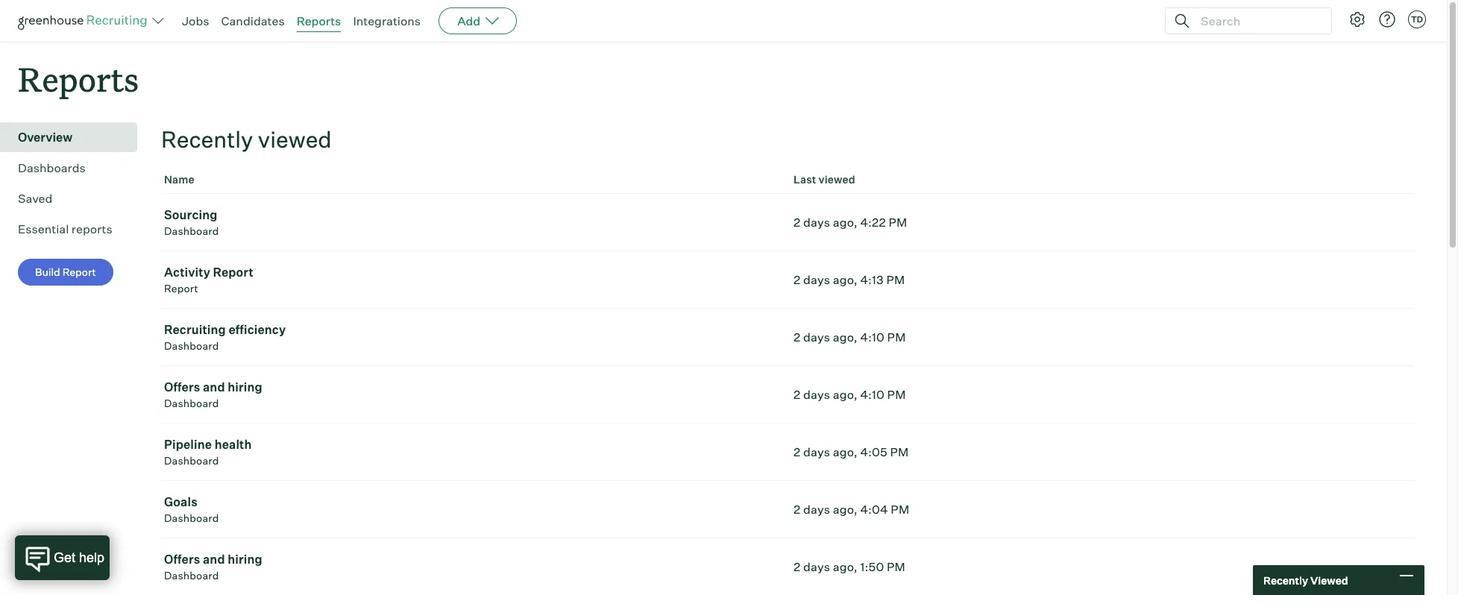 Task type: vqa. For each thing, say whether or not it's contained in the screenshot.


Task type: describe. For each thing, give the bounding box(es) containing it.
report for build
[[62, 266, 96, 278]]

4:10 for offers and hiring
[[860, 387, 884, 402]]

saved link
[[18, 190, 131, 207]]

dashboards
[[18, 160, 86, 175]]

pm down 2 days ago, 4:13 pm
[[887, 330, 906, 345]]

pm right 4:22
[[889, 215, 907, 230]]

2 days ago, 4:05 pm
[[794, 445, 909, 460]]

jobs link
[[182, 13, 209, 28]]

and for 2 days ago, 4:10 pm
[[203, 380, 225, 395]]

3 2 from the top
[[794, 330, 800, 345]]

build report
[[35, 266, 96, 278]]

3 ago, from the top
[[833, 330, 858, 345]]

pm right 4:05
[[890, 445, 909, 460]]

build report button
[[18, 259, 113, 286]]

name
[[164, 173, 194, 186]]

4 days from the top
[[803, 387, 830, 402]]

hiring for 2 days ago, 4:10 pm
[[228, 380, 262, 395]]

activity report report
[[164, 265, 254, 295]]

1 horizontal spatial report
[[164, 282, 198, 295]]

candidates
[[221, 13, 285, 28]]

integrations
[[353, 13, 421, 28]]

dashboards link
[[18, 159, 131, 177]]

overview link
[[18, 128, 131, 146]]

7 ago, from the top
[[833, 559, 858, 574]]

3 days from the top
[[803, 330, 830, 345]]

add
[[457, 13, 480, 28]]

offers and hiring dashboard for 2 days ago, 1:50 pm
[[164, 552, 262, 582]]

report for activity
[[213, 265, 254, 280]]

Search text field
[[1197, 10, 1318, 32]]

7 2 from the top
[[794, 559, 800, 574]]

jobs
[[182, 13, 209, 28]]

sourcing
[[164, 207, 217, 222]]

6 days from the top
[[803, 502, 830, 517]]

1 2 from the top
[[794, 215, 800, 230]]

viewed for last viewed
[[819, 173, 855, 186]]

2 days ago, 4:04 pm
[[794, 502, 909, 517]]

pm right the 4:13
[[886, 272, 905, 287]]

greenhouse recruiting image
[[18, 12, 152, 30]]

1 days from the top
[[803, 215, 830, 230]]

0 horizontal spatial reports
[[18, 57, 139, 101]]

recruiting
[[164, 322, 226, 337]]

reports link
[[297, 13, 341, 28]]

1:50
[[860, 559, 884, 574]]

3 dashboard from the top
[[164, 397, 219, 410]]

last
[[794, 173, 816, 186]]

7 days from the top
[[803, 559, 830, 574]]

recently for recently viewed
[[161, 125, 253, 153]]



Task type: locate. For each thing, give the bounding box(es) containing it.
4:10 down the 4:13
[[860, 330, 884, 345]]

1 ago, from the top
[[833, 215, 858, 230]]

pm right 4:04
[[891, 502, 909, 517]]

offers up pipeline
[[164, 380, 200, 395]]

days down last viewed
[[803, 215, 830, 230]]

1 and from the top
[[203, 380, 225, 395]]

last viewed
[[794, 173, 855, 186]]

offers and hiring dashboard up health
[[164, 380, 262, 410]]

pipeline
[[164, 437, 212, 452]]

0 vertical spatial viewed
[[258, 125, 332, 153]]

1 4:10 from the top
[[860, 330, 884, 345]]

1 vertical spatial and
[[203, 552, 225, 567]]

2 days ago, 4:10 pm up 2 days ago, 4:05 pm
[[794, 387, 906, 402]]

recently viewed
[[1263, 574, 1348, 587]]

1 2 days ago, 4:10 pm from the top
[[794, 330, 906, 345]]

offers and hiring dashboard
[[164, 380, 262, 410], [164, 552, 262, 582]]

viewed for recently viewed
[[258, 125, 332, 153]]

1 vertical spatial 4:10
[[860, 387, 884, 402]]

days left 4:05
[[803, 445, 830, 460]]

candidates link
[[221, 13, 285, 28]]

offers and hiring dashboard for 2 days ago, 4:10 pm
[[164, 380, 262, 410]]

goals dashboard
[[164, 495, 219, 524]]

2 days from the top
[[803, 272, 830, 287]]

4:10
[[860, 330, 884, 345], [860, 387, 884, 402]]

and for 2 days ago, 1:50 pm
[[203, 552, 225, 567]]

1 offers from the top
[[164, 380, 200, 395]]

days left 1:50
[[803, 559, 830, 574]]

overview
[[18, 130, 73, 145]]

recruiting efficiency dashboard
[[164, 322, 286, 352]]

days up 2 days ago, 4:05 pm
[[803, 387, 830, 402]]

dashboard inside "recruiting efficiency dashboard"
[[164, 339, 219, 352]]

5 ago, from the top
[[833, 445, 858, 460]]

offers for 2 days ago, 4:10 pm
[[164, 380, 200, 395]]

6 2 from the top
[[794, 502, 800, 517]]

reports down "greenhouse recruiting" image
[[18, 57, 139, 101]]

2 and from the top
[[203, 552, 225, 567]]

0 vertical spatial recently
[[161, 125, 253, 153]]

recently for recently viewed
[[1263, 574, 1308, 587]]

4:05
[[860, 445, 887, 460]]

2 2 from the top
[[794, 272, 800, 287]]

dashboard down goals
[[164, 512, 219, 524]]

saved
[[18, 191, 52, 206]]

2 days ago, 4:10 pm down 2 days ago, 4:13 pm
[[794, 330, 906, 345]]

pm up 4:05
[[887, 387, 906, 402]]

2 offers from the top
[[164, 552, 200, 567]]

and down "recruiting efficiency dashboard"
[[203, 380, 225, 395]]

configure image
[[1348, 10, 1366, 28]]

4:13
[[860, 272, 884, 287]]

recently
[[161, 125, 253, 153], [1263, 574, 1308, 587]]

essential reports
[[18, 222, 112, 237]]

recently left viewed
[[1263, 574, 1308, 587]]

4 2 from the top
[[794, 387, 800, 402]]

4:10 for recruiting efficiency
[[860, 330, 884, 345]]

dashboard
[[164, 225, 219, 237], [164, 339, 219, 352], [164, 397, 219, 410], [164, 454, 219, 467], [164, 512, 219, 524], [164, 569, 219, 582]]

6 dashboard from the top
[[164, 569, 219, 582]]

days down 2 days ago, 4:13 pm
[[803, 330, 830, 345]]

0 horizontal spatial recently
[[161, 125, 253, 153]]

goals
[[164, 495, 198, 510]]

activity
[[164, 265, 210, 280]]

ago, left 4:05
[[833, 445, 858, 460]]

4:22
[[860, 215, 886, 230]]

ago, up 2 days ago, 4:05 pm
[[833, 387, 858, 402]]

2 days ago, 4:22 pm
[[794, 215, 907, 230]]

pm right 1:50
[[887, 559, 905, 574]]

integrations link
[[353, 13, 421, 28]]

4 dashboard from the top
[[164, 454, 219, 467]]

pipeline health dashboard
[[164, 437, 252, 467]]

2 hiring from the top
[[228, 552, 262, 567]]

report down activity
[[164, 282, 198, 295]]

2 days ago, 4:10 pm for offers and hiring
[[794, 387, 906, 402]]

report
[[213, 265, 254, 280], [62, 266, 96, 278], [164, 282, 198, 295]]

1 offers and hiring dashboard from the top
[[164, 380, 262, 410]]

viewed
[[258, 125, 332, 153], [819, 173, 855, 186]]

2 days ago, 1:50 pm
[[794, 559, 905, 574]]

1 vertical spatial 2 days ago, 4:10 pm
[[794, 387, 906, 402]]

5 2 from the top
[[794, 445, 800, 460]]

ago, left 4:22
[[833, 215, 858, 230]]

2 days ago, 4:10 pm for recruiting efficiency
[[794, 330, 906, 345]]

report inside 'button'
[[62, 266, 96, 278]]

1 hiring from the top
[[228, 380, 262, 395]]

health
[[215, 437, 252, 452]]

dashboard down pipeline
[[164, 454, 219, 467]]

offers for 2 days ago, 1:50 pm
[[164, 552, 200, 567]]

ago, left the 4:13
[[833, 272, 858, 287]]

1 dashboard from the top
[[164, 225, 219, 237]]

reports
[[71, 222, 112, 237]]

recently viewed
[[161, 125, 332, 153]]

dashboard down recruiting
[[164, 339, 219, 352]]

1 vertical spatial offers and hiring dashboard
[[164, 552, 262, 582]]

2 4:10 from the top
[[860, 387, 884, 402]]

ago, down 2 days ago, 4:13 pm
[[833, 330, 858, 345]]

dashboard down the sourcing
[[164, 225, 219, 237]]

hiring for 2 days ago, 1:50 pm
[[228, 552, 262, 567]]

offers down goals dashboard
[[164, 552, 200, 567]]

days left the 4:13
[[803, 272, 830, 287]]

days
[[803, 215, 830, 230], [803, 272, 830, 287], [803, 330, 830, 345], [803, 387, 830, 402], [803, 445, 830, 460], [803, 502, 830, 517], [803, 559, 830, 574]]

and
[[203, 380, 225, 395], [203, 552, 225, 567]]

recently up name
[[161, 125, 253, 153]]

2 offers and hiring dashboard from the top
[[164, 552, 262, 582]]

5 days from the top
[[803, 445, 830, 460]]

build
[[35, 266, 60, 278]]

0 vertical spatial reports
[[297, 13, 341, 28]]

2 ago, from the top
[[833, 272, 858, 287]]

0 vertical spatial 2 days ago, 4:10 pm
[[794, 330, 906, 345]]

report right the 'build'
[[62, 266, 96, 278]]

2 days ago, 4:13 pm
[[794, 272, 905, 287]]

2 horizontal spatial report
[[213, 265, 254, 280]]

1 vertical spatial reports
[[18, 57, 139, 101]]

2 2 days ago, 4:10 pm from the top
[[794, 387, 906, 402]]

report right activity
[[213, 265, 254, 280]]

dashboard inside pipeline health dashboard
[[164, 454, 219, 467]]

4:04
[[860, 502, 888, 517]]

viewed
[[1310, 574, 1348, 587]]

hiring
[[228, 380, 262, 395], [228, 552, 262, 567]]

1 vertical spatial hiring
[[228, 552, 262, 567]]

1 vertical spatial viewed
[[819, 173, 855, 186]]

essential
[[18, 222, 69, 237]]

1 vertical spatial offers
[[164, 552, 200, 567]]

td
[[1411, 14, 1423, 25]]

pm
[[889, 215, 907, 230], [886, 272, 905, 287], [887, 330, 906, 345], [887, 387, 906, 402], [890, 445, 909, 460], [891, 502, 909, 517], [887, 559, 905, 574]]

4 ago, from the top
[[833, 387, 858, 402]]

0 vertical spatial offers and hiring dashboard
[[164, 380, 262, 410]]

td button
[[1408, 10, 1426, 28]]

0 vertical spatial 4:10
[[860, 330, 884, 345]]

1 vertical spatial recently
[[1263, 574, 1308, 587]]

sourcing dashboard
[[164, 207, 219, 237]]

5 dashboard from the top
[[164, 512, 219, 524]]

add button
[[439, 7, 517, 34]]

offers
[[164, 380, 200, 395], [164, 552, 200, 567]]

6 ago, from the top
[[833, 502, 858, 517]]

reports
[[297, 13, 341, 28], [18, 57, 139, 101]]

0 horizontal spatial viewed
[[258, 125, 332, 153]]

days left 4:04
[[803, 502, 830, 517]]

2 dashboard from the top
[[164, 339, 219, 352]]

dashboard up pipeline
[[164, 397, 219, 410]]

ago, left 4:04
[[833, 502, 858, 517]]

0 vertical spatial and
[[203, 380, 225, 395]]

offers and hiring dashboard down goals dashboard
[[164, 552, 262, 582]]

td button
[[1405, 7, 1429, 31]]

efficiency
[[229, 322, 286, 337]]

1 horizontal spatial viewed
[[819, 173, 855, 186]]

0 vertical spatial hiring
[[228, 380, 262, 395]]

essential reports link
[[18, 220, 131, 238]]

0 vertical spatial offers
[[164, 380, 200, 395]]

2
[[794, 215, 800, 230], [794, 272, 800, 287], [794, 330, 800, 345], [794, 387, 800, 402], [794, 445, 800, 460], [794, 502, 800, 517], [794, 559, 800, 574]]

ago,
[[833, 215, 858, 230], [833, 272, 858, 287], [833, 330, 858, 345], [833, 387, 858, 402], [833, 445, 858, 460], [833, 502, 858, 517], [833, 559, 858, 574]]

2 days ago, 4:10 pm
[[794, 330, 906, 345], [794, 387, 906, 402]]

0 horizontal spatial report
[[62, 266, 96, 278]]

reports right candidates
[[297, 13, 341, 28]]

4:10 up 4:05
[[860, 387, 884, 402]]

and down goals dashboard
[[203, 552, 225, 567]]

dashboard down goals dashboard
[[164, 569, 219, 582]]

1 horizontal spatial reports
[[297, 13, 341, 28]]

ago, left 1:50
[[833, 559, 858, 574]]

1 horizontal spatial recently
[[1263, 574, 1308, 587]]



